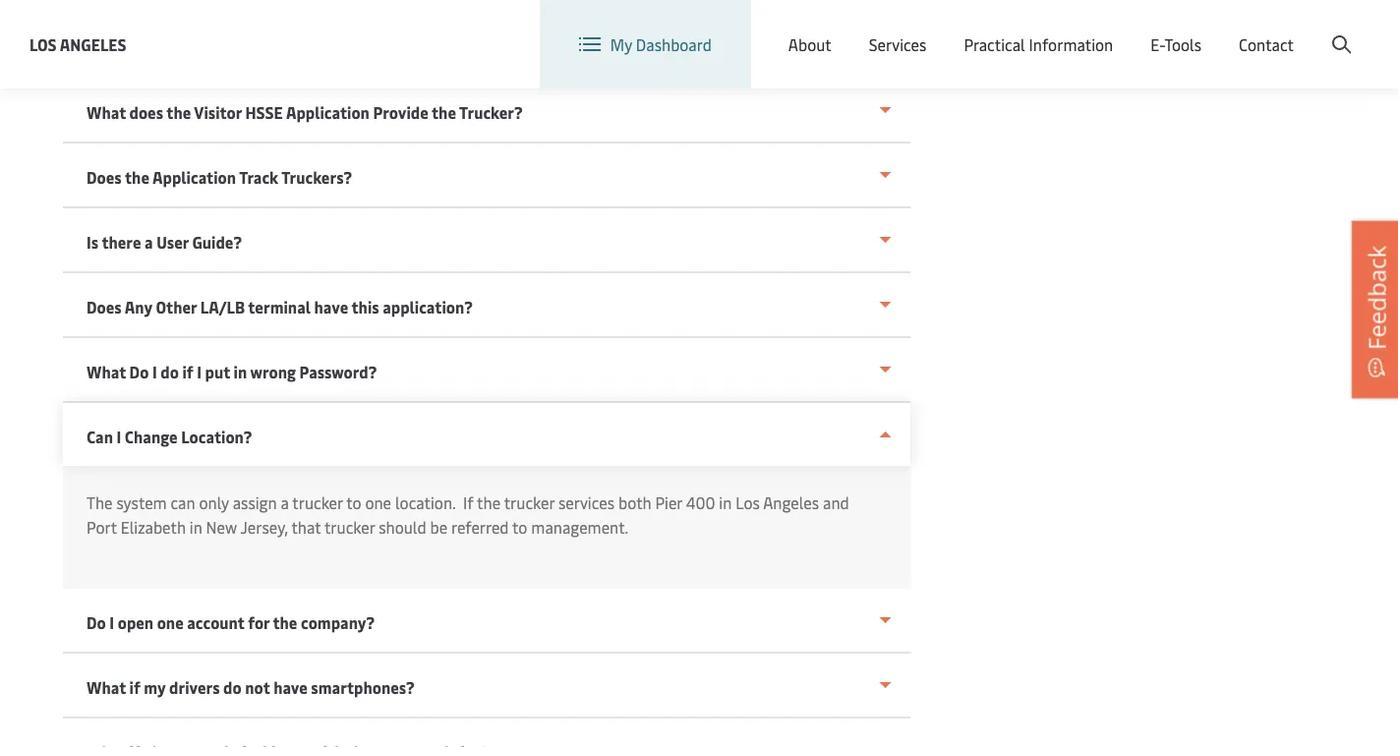 Task type: vqa. For each thing, say whether or not it's contained in the screenshot.
leftmost appointment
no



Task type: locate. For each thing, give the bounding box(es) containing it.
2 vertical spatial what
[[87, 677, 126, 698]]

provide
[[373, 102, 429, 123]]

a right assign
[[281, 492, 289, 513]]

1 vertical spatial los
[[736, 492, 760, 513]]

los angeles link
[[30, 32, 126, 57]]

what for what if my drivers do not have smartphones?
[[87, 677, 126, 698]]

have right not
[[274, 677, 308, 698]]

a left user
[[145, 232, 153, 253]]

what if my drivers do not have smartphones? button
[[63, 654, 911, 719]]

the inside the system can only assign a trucker to one location.  if the trucker services both pier 400 in los angeles and port elizabeth in new jersey, that trucker should be referred to management.
[[477, 492, 501, 513]]

the
[[87, 492, 113, 513]]

if
[[182, 361, 193, 383], [129, 677, 140, 698]]

0 horizontal spatial have
[[274, 677, 308, 698]]

have left this
[[314, 297, 348, 318]]

have inside "dropdown button"
[[274, 677, 308, 698]]

2 does from the top
[[87, 297, 122, 318]]

does left any
[[87, 297, 122, 318]]

trucker
[[292, 492, 343, 513], [504, 492, 555, 513], [324, 517, 375, 538]]

the down does
[[125, 167, 149, 188]]

practical
[[964, 34, 1025, 55]]

in inside dropdown button
[[234, 361, 247, 383]]

location?
[[181, 426, 252, 447]]

menu
[[1068, 18, 1109, 40]]

does any other la/lb terminal have this application? button
[[63, 273, 911, 338]]

400
[[686, 492, 715, 513]]

what for what do i do if i put in wrong password?
[[87, 361, 126, 383]]

the system can only assign a trucker to one location.  if the trucker services both pier 400 in los angeles and port elizabeth in new jersey, that trucker should be referred to management.
[[87, 492, 849, 538]]

guide?
[[192, 232, 242, 253]]

is there a user guide?
[[87, 232, 242, 253]]

the right for
[[273, 612, 297, 633]]

1 vertical spatial do
[[223, 677, 242, 698]]

0 horizontal spatial in
[[190, 517, 202, 538]]

application inside dropdown button
[[152, 167, 236, 188]]

los inside the system can only assign a trucker to one location.  if the trucker services both pier 400 in los angeles and port elizabeth in new jersey, that trucker should be referred to management.
[[736, 492, 760, 513]]

and
[[823, 492, 849, 513]]

truckers?
[[281, 167, 352, 188]]

practical information
[[964, 34, 1114, 55]]

do left not
[[223, 677, 242, 698]]

0 horizontal spatial angeles
[[60, 33, 126, 55]]

both
[[619, 492, 652, 513]]

1 vertical spatial angeles
[[763, 492, 819, 513]]

one right open
[[157, 612, 184, 633]]

what inside "what does the visitor hsse application provide the trucker?" 'dropdown button'
[[87, 102, 126, 123]]

in left new
[[190, 517, 202, 538]]

0 vertical spatial have
[[314, 297, 348, 318]]

0 vertical spatial los
[[30, 33, 57, 55]]

global menu
[[1019, 18, 1109, 40]]

1 vertical spatial what
[[87, 361, 126, 383]]

the right does
[[166, 102, 191, 123]]

to
[[346, 492, 361, 513], [513, 517, 528, 538]]

1 vertical spatial application
[[152, 167, 236, 188]]

0 vertical spatial does
[[87, 167, 122, 188]]

what left does
[[87, 102, 126, 123]]

1 horizontal spatial have
[[314, 297, 348, 318]]

services
[[869, 34, 927, 55]]

1 what from the top
[[87, 102, 126, 123]]

1 vertical spatial have
[[274, 677, 308, 698]]

1 horizontal spatial angeles
[[763, 492, 819, 513]]

for
[[248, 612, 270, 633]]

1 horizontal spatial do
[[223, 677, 242, 698]]

switch
[[845, 18, 892, 39]]

2 what from the top
[[87, 361, 126, 383]]

have
[[314, 297, 348, 318], [274, 677, 308, 698]]

the right the 'if'
[[477, 492, 501, 513]]

los inside los angeles "link"
[[30, 33, 57, 55]]

what left my
[[87, 677, 126, 698]]

0 horizontal spatial do
[[87, 612, 106, 633]]

0 horizontal spatial to
[[346, 492, 361, 513]]

1 horizontal spatial application
[[286, 102, 370, 123]]

what do i do if i put in wrong password?
[[87, 361, 377, 383]]

account
[[1303, 18, 1361, 39]]

0 vertical spatial angeles
[[60, 33, 126, 55]]

application
[[286, 102, 370, 123], [152, 167, 236, 188]]

trucker up referred
[[504, 492, 555, 513]]

practical information button
[[964, 0, 1114, 89]]

angeles inside "link"
[[60, 33, 126, 55]]

2 horizontal spatial in
[[719, 492, 732, 513]]

1 horizontal spatial one
[[365, 492, 391, 513]]

1 does from the top
[[87, 167, 122, 188]]

company?
[[301, 612, 375, 633]]

1 horizontal spatial do
[[129, 361, 149, 383]]

only
[[199, 492, 229, 513]]

port
[[87, 517, 117, 538]]

0 horizontal spatial if
[[129, 677, 140, 698]]

0 vertical spatial application
[[286, 102, 370, 123]]

do i open one account for the company?
[[87, 612, 375, 633]]

0 vertical spatial what
[[87, 102, 126, 123]]

0 vertical spatial in
[[234, 361, 247, 383]]

what does the visitor hsse application provide the trucker?
[[87, 102, 523, 123]]

system
[[116, 492, 167, 513]]

one
[[365, 492, 391, 513], [157, 612, 184, 633]]

do down any
[[129, 361, 149, 383]]

in right put
[[234, 361, 247, 383]]

what up "can"
[[87, 361, 126, 383]]

any
[[125, 297, 152, 318]]

change
[[125, 426, 178, 447]]

0 horizontal spatial a
[[145, 232, 153, 253]]

do
[[129, 361, 149, 383], [87, 612, 106, 633]]

contact button
[[1239, 0, 1294, 89]]

that
[[292, 517, 321, 538]]

do left open
[[87, 612, 106, 633]]

in
[[234, 361, 247, 383], [719, 492, 732, 513], [190, 517, 202, 538]]

0 vertical spatial one
[[365, 492, 391, 513]]

trucker right that
[[324, 517, 375, 538]]

user
[[157, 232, 189, 253]]

one up should
[[365, 492, 391, 513]]

what inside what if my drivers do not have smartphones? "dropdown button"
[[87, 677, 126, 698]]

services
[[559, 492, 615, 513]]

1 vertical spatial one
[[157, 612, 184, 633]]

2 vertical spatial in
[[190, 517, 202, 538]]

0 horizontal spatial do
[[161, 361, 179, 383]]

in right 400
[[719, 492, 732, 513]]

0 horizontal spatial one
[[157, 612, 184, 633]]

what inside "what do i do if i put in wrong password?" dropdown button
[[87, 361, 126, 383]]

0 vertical spatial to
[[346, 492, 361, 513]]

do left put
[[161, 361, 179, 383]]

1 horizontal spatial los
[[736, 492, 760, 513]]

1 vertical spatial if
[[129, 677, 140, 698]]

assign
[[233, 492, 277, 513]]

0 vertical spatial do
[[161, 361, 179, 383]]

a inside the system can only assign a trucker to one location.  if the trucker services both pier 400 in los angeles and port elizabeth in new jersey, that trucker should be referred to management.
[[281, 492, 289, 513]]

0 vertical spatial a
[[145, 232, 153, 253]]

does up is
[[87, 167, 122, 188]]

services button
[[869, 0, 927, 89]]

0 horizontal spatial application
[[152, 167, 236, 188]]

my dashboard
[[611, 34, 712, 55]]

i
[[152, 361, 157, 383], [197, 361, 202, 383], [117, 426, 121, 447], [110, 612, 114, 633]]

if left put
[[182, 361, 193, 383]]

about button
[[789, 0, 832, 89]]

i inside 'dropdown button'
[[117, 426, 121, 447]]

what
[[87, 102, 126, 123], [87, 361, 126, 383], [87, 677, 126, 698]]

information
[[1029, 34, 1114, 55]]

1 vertical spatial a
[[281, 492, 289, 513]]

have inside dropdown button
[[314, 297, 348, 318]]

1 vertical spatial to
[[513, 517, 528, 538]]

application left track
[[152, 167, 236, 188]]

0 vertical spatial if
[[182, 361, 193, 383]]

one inside the system can only assign a trucker to one location.  if the trucker services both pier 400 in los angeles and port elizabeth in new jersey, that trucker should be referred to management.
[[365, 492, 391, 513]]

does for does the application track truckers?
[[87, 167, 122, 188]]

application?
[[383, 297, 473, 318]]

0 horizontal spatial los
[[30, 33, 57, 55]]

1 horizontal spatial if
[[182, 361, 193, 383]]

global menu button
[[976, 0, 1128, 59]]

pier
[[655, 492, 682, 513]]

new
[[206, 517, 237, 538]]

if inside "dropdown button"
[[129, 677, 140, 698]]

1 vertical spatial does
[[87, 297, 122, 318]]

global
[[1019, 18, 1065, 40]]

the
[[166, 102, 191, 123], [432, 102, 456, 123], [125, 167, 149, 188], [477, 492, 501, 513], [273, 612, 297, 633]]

visitor
[[194, 102, 242, 123]]

1 horizontal spatial a
[[281, 492, 289, 513]]

do i open one account for the company? button
[[63, 589, 911, 654]]

1 horizontal spatial in
[[234, 361, 247, 383]]

if left my
[[129, 677, 140, 698]]

can
[[87, 426, 113, 447]]

3 what from the top
[[87, 677, 126, 698]]

does the application track truckers?
[[87, 167, 352, 188]]

application right hsse
[[286, 102, 370, 123]]



Task type: describe. For each thing, give the bounding box(es) containing it.
track
[[239, 167, 278, 188]]

does for does any other la/lb terminal have this application?
[[87, 297, 122, 318]]

one inside dropdown button
[[157, 612, 184, 633]]

smartphones?
[[311, 677, 415, 698]]

this
[[352, 297, 379, 318]]

e-tools button
[[1151, 0, 1202, 89]]

does any other la/lb terminal have this application?
[[87, 297, 473, 318]]

other
[[156, 297, 197, 318]]

/
[[1244, 18, 1250, 39]]

account
[[187, 612, 245, 633]]

be
[[430, 517, 448, 538]]

do inside dropdown button
[[161, 361, 179, 383]]

should
[[379, 517, 426, 538]]

if
[[463, 492, 474, 513]]

terminal
[[248, 297, 311, 318]]

password?
[[300, 361, 377, 383]]

put
[[205, 361, 230, 383]]

what for what does the visitor hsse application provide the trucker?
[[87, 102, 126, 123]]

los angeles
[[30, 33, 126, 55]]

do inside "dropdown button"
[[223, 677, 242, 698]]

e-tools
[[1151, 34, 1202, 55]]

login / create account
[[1202, 18, 1361, 39]]

trucker?
[[459, 102, 523, 123]]

is there a user guide? button
[[63, 208, 911, 273]]

dashboard
[[636, 34, 712, 55]]

about
[[789, 34, 832, 55]]

create
[[1254, 18, 1300, 39]]

what does the visitor hsse application provide the trucker? button
[[63, 79, 911, 144]]

can i change location? button
[[63, 403, 911, 466]]

my
[[144, 677, 166, 698]]

1 vertical spatial do
[[87, 612, 106, 633]]

the inside does the application track truckers? dropdown button
[[125, 167, 149, 188]]

login / create account link
[[1166, 0, 1361, 58]]

does the application track truckers? button
[[63, 144, 911, 208]]

elizabeth
[[121, 517, 186, 538]]

hsse
[[245, 102, 283, 123]]

feedback button
[[1352, 221, 1399, 398]]

application inside 'dropdown button'
[[286, 102, 370, 123]]

tools
[[1165, 34, 1202, 55]]

open
[[118, 612, 154, 633]]

trucker up that
[[292, 492, 343, 513]]

the inside do i open one account for the company? dropdown button
[[273, 612, 297, 633]]

angeles inside the system can only assign a trucker to one location.  if the trucker services both pier 400 in los angeles and port elizabeth in new jersey, that trucker should be referred to management.
[[763, 492, 819, 513]]

contact
[[1239, 34, 1294, 55]]

what do i do if i put in wrong password? button
[[63, 338, 911, 403]]

does
[[129, 102, 163, 123]]

wrong
[[250, 361, 296, 383]]

if inside dropdown button
[[182, 361, 193, 383]]

1 vertical spatial in
[[719, 492, 732, 513]]

the right provide at the top left of the page
[[432, 102, 456, 123]]

0 vertical spatial do
[[129, 361, 149, 383]]

drivers
[[169, 677, 220, 698]]

my
[[611, 34, 632, 55]]

management.
[[531, 517, 629, 538]]

la/lb
[[200, 297, 245, 318]]

switch location button
[[814, 18, 956, 40]]

jersey,
[[241, 517, 288, 538]]

1 horizontal spatial to
[[513, 517, 528, 538]]

feedback
[[1361, 246, 1393, 350]]

referred
[[451, 517, 509, 538]]

my dashboard button
[[579, 0, 712, 89]]

a inside dropdown button
[[145, 232, 153, 253]]

is
[[87, 232, 98, 253]]

what if my drivers do not have smartphones?
[[87, 677, 415, 698]]

switch location
[[845, 18, 956, 39]]

not
[[245, 677, 270, 698]]

login
[[1202, 18, 1241, 39]]

can
[[171, 492, 195, 513]]

can i change location?
[[87, 426, 252, 447]]

there
[[102, 232, 141, 253]]

e-
[[1151, 34, 1165, 55]]

location
[[896, 18, 956, 39]]



